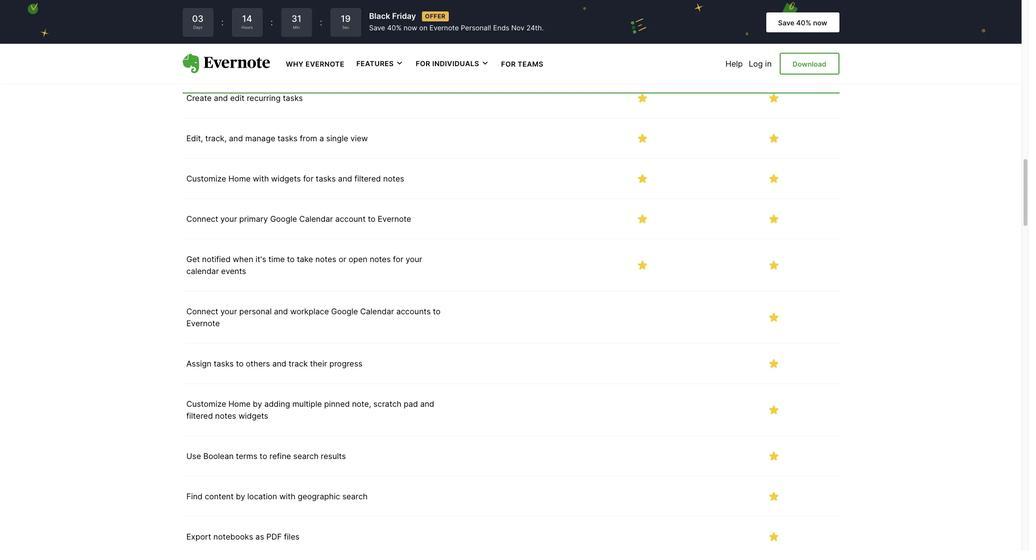 Task type: describe. For each thing, give the bounding box(es) containing it.
save for save 40% now
[[778, 18, 795, 27]]

google inside connect your personal and workplace google calendar accounts to evernote
[[331, 307, 358, 317]]

results
[[321, 452, 346, 462]]

why evernote
[[286, 60, 345, 68]]

03 days
[[192, 14, 204, 30]]

teams
[[518, 60, 544, 68]]

0 vertical spatial calendar
[[299, 214, 333, 224]]

to inside get notified when it's time to take notes or open notes for your calendar events
[[287, 255, 295, 265]]

use for use boolean terms to refine search results
[[186, 452, 201, 462]]

to left refine in the left bottom of the page
[[260, 452, 267, 462]]

connect for connect your primary google calendar account to evernote
[[186, 214, 218, 224]]

primary
[[239, 214, 268, 224]]

now for save 40% now
[[813, 18, 828, 27]]

get for get notified when it's time to take notes or open notes for your calendar events
[[186, 255, 200, 265]]

boolean
[[203, 452, 234, 462]]

customize for customize home with widgets for tasks and filtered notes
[[186, 174, 226, 184]]

edit,
[[186, 134, 203, 144]]

tasks down black friday
[[382, 53, 402, 63]]

pinned
[[324, 399, 350, 409]]

calendar
[[186, 267, 219, 276]]

offer
[[425, 12, 446, 20]]

ends
[[493, 23, 510, 32]]

it's
[[256, 255, 266, 265]]

save 40% now on evernote personal! ends nov 24th.
[[369, 23, 544, 32]]

on
[[419, 23, 428, 32]]

why evernote link
[[286, 59, 345, 69]]

manage
[[245, 134, 275, 144]]

started
[[503, 66, 535, 74]]

tasks
[[203, 13, 225, 23]]

choose
[[731, 66, 761, 74]]

friday
[[392, 11, 416, 21]]

due
[[204, 53, 218, 63]]

and right reminders,
[[288, 53, 302, 63]]

tasks right assign
[[214, 359, 234, 369]]

individuals
[[432, 59, 479, 68]]

by for location
[[236, 492, 245, 502]]

connect for connect your personal and workplace google calendar accounts to evernote
[[186, 307, 218, 317]]

others
[[246, 359, 270, 369]]

0 vertical spatial google
[[270, 214, 297, 224]]

get for get started
[[487, 66, 501, 74]]

events
[[221, 267, 246, 276]]

calendar inside connect your personal and workplace google calendar accounts to evernote
[[360, 307, 394, 317]]

for individuals button
[[416, 59, 489, 69]]

content
[[205, 492, 234, 502]]

export
[[186, 532, 211, 542]]

track,
[[205, 134, 227, 144]]

14
[[242, 14, 252, 24]]

03
[[192, 14, 204, 24]]

as
[[256, 532, 264, 542]]

dates,
[[220, 53, 244, 63]]

inside
[[309, 13, 331, 23]]

choose professional
[[731, 66, 816, 74]]

save 40% now link
[[766, 12, 840, 32]]

tasks down a
[[316, 174, 336, 184]]

evernote right the account
[[378, 214, 411, 224]]

1 horizontal spatial with
[[279, 492, 296, 502]]

take
[[297, 255, 313, 265]]

to-
[[268, 13, 279, 23]]

a
[[320, 134, 324, 144]]

connect your personal and workplace google calendar accounts to evernote
[[186, 307, 441, 329]]

or
[[339, 255, 346, 265]]

evernote logo image
[[182, 54, 270, 74]]

hours
[[242, 25, 253, 30]]

40% for save 40% now on evernote personal! ends nov 24th.
[[387, 23, 402, 32]]

account
[[335, 214, 366, 224]]

notifications
[[304, 53, 351, 63]]

1 vertical spatial professional
[[763, 66, 816, 74]]

evernote right why
[[306, 60, 345, 68]]

notes inside customize home by adding multiple pinned note, scratch pad and filtered notes widgets
[[215, 411, 236, 421]]

in
[[765, 59, 772, 69]]

scratch
[[374, 399, 402, 409]]

get started link
[[449, 60, 573, 80]]

1 horizontal spatial widgets
[[271, 174, 301, 184]]

lists
[[291, 13, 306, 23]]

capture
[[237, 13, 266, 23]]

evernote down offer
[[430, 23, 459, 32]]

their
[[310, 359, 327, 369]]

for teams
[[501, 60, 544, 68]]

from
[[300, 134, 317, 144]]

progress
[[330, 359, 363, 369]]

connect your primary google calendar account to evernote
[[186, 214, 411, 224]]

personal
[[239, 307, 272, 317]]

single
[[326, 134, 348, 144]]

reminders,
[[246, 53, 286, 63]]

terms
[[236, 452, 258, 462]]

filtered inside customize home by adding multiple pinned note, scratch pad and filtered notes widgets
[[186, 411, 213, 421]]

tasks right the recurring
[[283, 93, 303, 103]]

for teams link
[[501, 59, 544, 69]]

download link
[[780, 53, 840, 75]]

tasks left from
[[278, 134, 298, 144]]

use tasks to capture to-do lists inside your notes
[[186, 13, 373, 23]]

days
[[193, 25, 203, 30]]

assign tasks to others and track their progress
[[186, 359, 363, 369]]

pad
[[404, 399, 418, 409]]

download
[[793, 60, 827, 68]]

files
[[284, 532, 300, 542]]

19
[[341, 14, 351, 24]]

widgets inside customize home by adding multiple pinned note, scratch pad and filtered notes widgets
[[239, 411, 268, 421]]

40% for save 40% now
[[797, 18, 812, 27]]

help
[[726, 59, 743, 69]]

recurring
[[247, 93, 281, 103]]



Task type: vqa. For each thing, say whether or not it's contained in the screenshot.


Task type: locate. For each thing, give the bounding box(es) containing it.
and right pad
[[420, 399, 435, 409]]

calendar left accounts
[[360, 307, 394, 317]]

sec
[[342, 25, 349, 30]]

home
[[228, 174, 251, 184], [228, 399, 251, 409]]

0 vertical spatial filtered
[[355, 174, 381, 184]]

your inside get notified when it's time to take notes or open notes for your calendar events
[[406, 255, 422, 265]]

1 horizontal spatial google
[[331, 307, 358, 317]]

1 vertical spatial home
[[228, 399, 251, 409]]

connect up notified
[[186, 214, 218, 224]]

choose professional link
[[712, 60, 836, 80]]

1 horizontal spatial for
[[393, 255, 404, 265]]

time
[[269, 255, 285, 265]]

1 horizontal spatial calendar
[[360, 307, 394, 317]]

1 connect from the top
[[186, 214, 218, 224]]

1 horizontal spatial now
[[813, 18, 828, 27]]

0 vertical spatial customize
[[186, 174, 226, 184]]

home left adding
[[228, 399, 251, 409]]

search
[[293, 452, 319, 462], [342, 492, 368, 502]]

nov
[[512, 23, 525, 32]]

2 home from the top
[[228, 399, 251, 409]]

2 customize from the top
[[186, 399, 226, 409]]

google right primary
[[270, 214, 297, 224]]

by
[[253, 399, 262, 409], [236, 492, 245, 502]]

save
[[778, 18, 795, 27], [369, 23, 385, 32]]

use
[[186, 13, 201, 23], [186, 452, 201, 462]]

for right open
[[393, 255, 404, 265]]

to left 14
[[227, 13, 235, 23]]

notes
[[352, 13, 373, 23], [383, 174, 404, 184], [315, 255, 337, 265], [370, 255, 391, 265], [215, 411, 236, 421]]

for inside button
[[416, 59, 431, 68]]

1 horizontal spatial 40%
[[797, 18, 812, 27]]

black friday
[[369, 11, 416, 21]]

customize home with widgets for tasks and filtered notes
[[186, 174, 404, 184]]

0 horizontal spatial get
[[186, 255, 200, 265]]

export notebooks as pdf files
[[186, 532, 300, 542]]

workplace
[[290, 307, 329, 317]]

location
[[247, 492, 277, 502]]

1 vertical spatial search
[[342, 492, 368, 502]]

for individuals
[[416, 59, 479, 68]]

get up calendar
[[186, 255, 200, 265]]

note,
[[352, 399, 371, 409]]

40% down black friday
[[387, 23, 402, 32]]

professional
[[743, 45, 805, 55], [763, 66, 816, 74]]

0 horizontal spatial :
[[221, 17, 224, 27]]

to right notifications
[[353, 53, 361, 63]]

log in
[[749, 59, 772, 69]]

filtered up boolean
[[186, 411, 213, 421]]

create and edit recurring tasks
[[186, 93, 303, 103]]

personal!
[[461, 23, 491, 32]]

connect inside connect your personal and workplace google calendar accounts to evernote
[[186, 307, 218, 317]]

search right refine in the left bottom of the page
[[293, 452, 319, 462]]

2 use from the top
[[186, 452, 201, 462]]

evernote inside connect your personal and workplace google calendar accounts to evernote
[[186, 319, 220, 329]]

0 horizontal spatial save
[[369, 23, 385, 32]]

adding
[[264, 399, 290, 409]]

by right content in the left of the page
[[236, 492, 245, 502]]

when
[[233, 255, 253, 265]]

find content by location with geographic search
[[186, 492, 368, 502]]

home up primary
[[228, 174, 251, 184]]

why
[[286, 60, 304, 68]]

1 vertical spatial use
[[186, 452, 201, 462]]

2 connect from the top
[[186, 307, 218, 317]]

filtered down view
[[355, 174, 381, 184]]

to inside connect your personal and workplace google calendar accounts to evernote
[[433, 307, 441, 317]]

1 horizontal spatial save
[[778, 18, 795, 27]]

1 vertical spatial connect
[[186, 307, 218, 317]]

get notified when it's time to take notes or open notes for your calendar events
[[186, 255, 422, 276]]

1 horizontal spatial filtered
[[355, 174, 381, 184]]

your
[[333, 13, 350, 23], [363, 53, 379, 63], [221, 214, 237, 224], [406, 255, 422, 265], [221, 307, 237, 317]]

for
[[416, 59, 431, 68], [501, 60, 516, 68]]

use boolean terms to refine search results
[[186, 452, 346, 462]]

connect down calendar
[[186, 307, 218, 317]]

and left 'track'
[[272, 359, 286, 369]]

40%
[[797, 18, 812, 27], [387, 23, 402, 32]]

edit
[[230, 93, 245, 103]]

pdf
[[266, 532, 282, 542]]

track
[[289, 359, 308, 369]]

and inside connect your personal and workplace google calendar accounts to evernote
[[274, 307, 288, 317]]

0 vertical spatial with
[[253, 174, 269, 184]]

personal
[[621, 45, 664, 55]]

and left edit
[[214, 93, 228, 103]]

customize down assign
[[186, 399, 226, 409]]

widgets down adding
[[239, 411, 268, 421]]

0 horizontal spatial search
[[293, 452, 319, 462]]

0 vertical spatial use
[[186, 13, 201, 23]]

free
[[501, 45, 521, 55]]

0 vertical spatial professional
[[743, 45, 805, 55]]

1 horizontal spatial :
[[271, 17, 273, 27]]

now up download 'link'
[[813, 18, 828, 27]]

by left adding
[[253, 399, 262, 409]]

to left take
[[287, 255, 295, 265]]

save 40% now
[[778, 18, 828, 27]]

home inside customize home by adding multiple pinned note, scratch pad and filtered notes widgets
[[228, 399, 251, 409]]

to right the account
[[368, 214, 376, 224]]

1 horizontal spatial for
[[501, 60, 516, 68]]

for down from
[[303, 174, 314, 184]]

: right lists
[[320, 17, 322, 27]]

and inside customize home by adding multiple pinned note, scratch pad and filtered notes widgets
[[420, 399, 435, 409]]

2 horizontal spatial :
[[320, 17, 322, 27]]

notebooks
[[213, 532, 253, 542]]

1 vertical spatial widgets
[[239, 411, 268, 421]]

multiple
[[292, 399, 322, 409]]

0 vertical spatial widgets
[[271, 174, 301, 184]]

save down black in the left top of the page
[[369, 23, 385, 32]]

14 hours
[[242, 14, 253, 30]]

get inside get notified when it's time to take notes or open notes for your calendar events
[[186, 255, 200, 265]]

and right personal
[[274, 307, 288, 317]]

1 vertical spatial google
[[331, 307, 358, 317]]

1 use from the top
[[186, 13, 201, 23]]

: left do
[[271, 17, 273, 27]]

1 vertical spatial calendar
[[360, 307, 394, 317]]

edit, track, and manage tasks from a single view
[[186, 134, 368, 144]]

1 horizontal spatial search
[[342, 492, 368, 502]]

your inside connect your personal and workplace google calendar accounts to evernote
[[221, 307, 237, 317]]

by inside customize home by adding multiple pinned note, scratch pad and filtered notes widgets
[[253, 399, 262, 409]]

use left boolean
[[186, 452, 201, 462]]

home for by
[[228, 399, 251, 409]]

to right accounts
[[433, 307, 441, 317]]

40% up download 'link'
[[797, 18, 812, 27]]

0 horizontal spatial for
[[303, 174, 314, 184]]

1 horizontal spatial get
[[487, 66, 501, 74]]

:
[[221, 17, 224, 27], [271, 17, 273, 27], [320, 17, 322, 27]]

get
[[487, 66, 501, 74], [186, 255, 200, 265]]

1 vertical spatial with
[[279, 492, 296, 502]]

1 vertical spatial filtered
[[186, 411, 213, 421]]

log in link
[[749, 59, 772, 69]]

customize home by adding multiple pinned note, scratch pad and filtered notes widgets
[[186, 399, 435, 421]]

3 : from the left
[[320, 17, 322, 27]]

customize
[[186, 174, 226, 184], [186, 399, 226, 409]]

0 horizontal spatial calendar
[[299, 214, 333, 224]]

1 vertical spatial by
[[236, 492, 245, 502]]

31
[[292, 14, 302, 24]]

0 vertical spatial by
[[253, 399, 262, 409]]

and right track,
[[229, 134, 243, 144]]

view
[[351, 134, 368, 144]]

for inside get notified when it's time to take notes or open notes for your calendar events
[[393, 255, 404, 265]]

calendar left the account
[[299, 214, 333, 224]]

home for with
[[228, 174, 251, 184]]

0 vertical spatial for
[[303, 174, 314, 184]]

for for for individuals
[[416, 59, 431, 68]]

open
[[349, 255, 368, 265]]

for
[[303, 174, 314, 184], [393, 255, 404, 265]]

get left started
[[487, 66, 501, 74]]

and
[[288, 53, 302, 63], [214, 93, 228, 103], [229, 134, 243, 144], [338, 174, 352, 184], [274, 307, 288, 317], [272, 359, 286, 369], [420, 399, 435, 409]]

search right the geographic
[[342, 492, 368, 502]]

0 horizontal spatial for
[[416, 59, 431, 68]]

1 vertical spatial get
[[186, 255, 200, 265]]

with down manage
[[253, 174, 269, 184]]

evernote
[[430, 23, 459, 32], [306, 60, 345, 68], [378, 214, 411, 224], [186, 319, 220, 329]]

19 sec
[[341, 14, 351, 30]]

0 vertical spatial home
[[228, 174, 251, 184]]

min
[[293, 25, 300, 30]]

to left others
[[236, 359, 244, 369]]

0 horizontal spatial widgets
[[239, 411, 268, 421]]

1 vertical spatial for
[[393, 255, 404, 265]]

now left on
[[404, 23, 418, 32]]

1 horizontal spatial by
[[253, 399, 262, 409]]

google right workplace
[[331, 307, 358, 317]]

save for save 40% now on evernote personal! ends nov 24th.
[[369, 23, 385, 32]]

0 horizontal spatial 40%
[[387, 23, 402, 32]]

for for for teams
[[501, 60, 516, 68]]

features button
[[357, 59, 404, 69]]

use up days
[[186, 13, 201, 23]]

use for use tasks to capture to-do lists inside your notes
[[186, 13, 201, 23]]

do
[[279, 13, 289, 23]]

with right location
[[279, 492, 296, 502]]

create
[[186, 93, 212, 103]]

1 home from the top
[[228, 174, 251, 184]]

accounts
[[396, 307, 431, 317]]

black
[[369, 11, 390, 21]]

0 horizontal spatial by
[[236, 492, 245, 502]]

find
[[186, 492, 203, 502]]

get started
[[487, 66, 535, 74]]

2 : from the left
[[271, 17, 273, 27]]

evernote up assign
[[186, 319, 220, 329]]

tasks
[[382, 53, 402, 63], [283, 93, 303, 103], [278, 134, 298, 144], [316, 174, 336, 184], [214, 359, 234, 369]]

refine
[[270, 452, 291, 462]]

0 horizontal spatial with
[[253, 174, 269, 184]]

customize inside customize home by adding multiple pinned note, scratch pad and filtered notes widgets
[[186, 399, 226, 409]]

1 vertical spatial customize
[[186, 399, 226, 409]]

0 horizontal spatial now
[[404, 23, 418, 32]]

help link
[[726, 59, 743, 69]]

: left the 14 hours
[[221, 17, 224, 27]]

filtered
[[355, 174, 381, 184], [186, 411, 213, 421]]

1 customize from the top
[[186, 174, 226, 184]]

now for save 40% now on evernote personal! ends nov 24th.
[[404, 23, 418, 32]]

log
[[749, 59, 763, 69]]

0 vertical spatial search
[[293, 452, 319, 462]]

by for adding
[[253, 399, 262, 409]]

notified
[[202, 255, 231, 265]]

geographic
[[298, 492, 340, 502]]

assign
[[186, 359, 212, 369]]

0 vertical spatial connect
[[186, 214, 218, 224]]

customize down track,
[[186, 174, 226, 184]]

widgets down "edit, track, and manage tasks from a single view"
[[271, 174, 301, 184]]

add due dates, reminders, and notifications to your tasks
[[186, 53, 402, 63]]

0 horizontal spatial filtered
[[186, 411, 213, 421]]

0 horizontal spatial google
[[270, 214, 297, 224]]

customize for customize home by adding multiple pinned note, scratch pad and filtered notes widgets
[[186, 399, 226, 409]]

0 vertical spatial get
[[487, 66, 501, 74]]

save up download 'link'
[[778, 18, 795, 27]]

and up the account
[[338, 174, 352, 184]]

1 : from the left
[[221, 17, 224, 27]]



